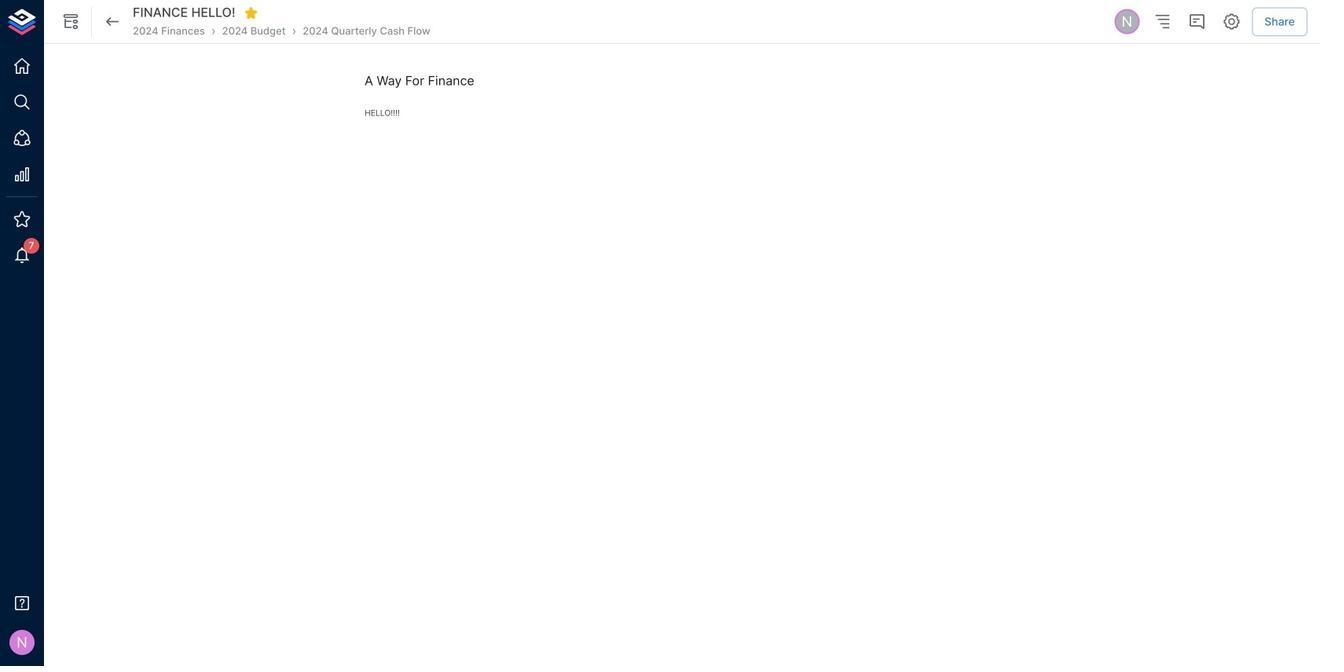 Task type: describe. For each thing, give the bounding box(es) containing it.
remove favorite image
[[244, 6, 258, 20]]

comments image
[[1188, 12, 1206, 31]]

show wiki image
[[61, 12, 80, 31]]



Task type: locate. For each thing, give the bounding box(es) containing it.
settings image
[[1222, 12, 1241, 31]]

go back image
[[103, 12, 122, 31]]

table of contents image
[[1153, 12, 1172, 31]]



Task type: vqa. For each thing, say whether or not it's contained in the screenshot.
the right A
no



